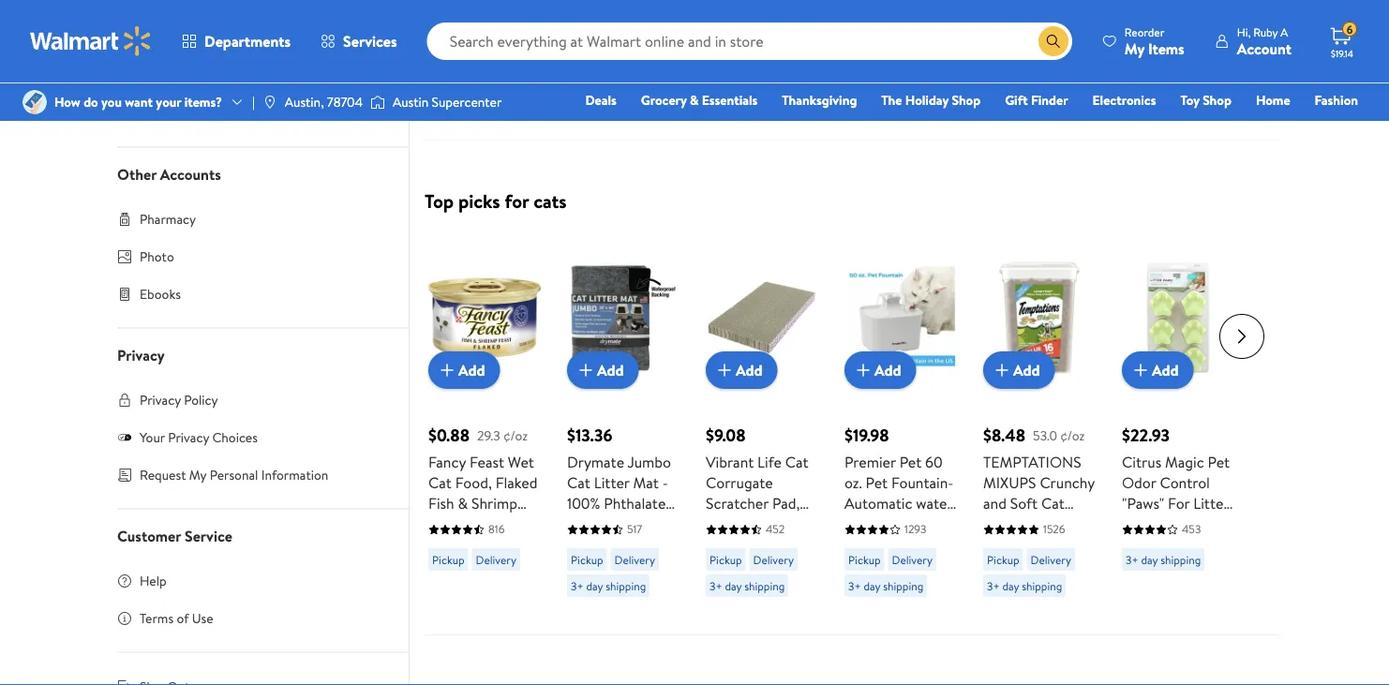 Task type: describe. For each thing, give the bounding box(es) containing it.
your privacy choices
[[140, 428, 258, 446]]

one debit
[[1215, 117, 1278, 135]]

add for $22.93
[[1152, 360, 1179, 380]]

day up hydration,
[[864, 578, 880, 594]]

subscriptions & plans
[[117, 20, 257, 41]]

3+ day shipping down search icon
[[987, 50, 1062, 66]]

policy
[[184, 390, 218, 409]]

other accounts
[[117, 164, 221, 184]]

bpa
[[594, 514, 622, 534]]

3+ day shipping down washable;
[[571, 578, 646, 594]]

mixups
[[983, 472, 1036, 493]]

oz. inside $19.98 premier pet 60 oz. pet fountain- automatic water fountain for cats & small dogs, fresh, filtered water, promotes hydration, adjustable water flow, sleek, compact, easy to cle
[[845, 472, 862, 493]]

reorder
[[1125, 24, 1164, 40]]

day up essentials
[[725, 50, 742, 66]]

$8.48
[[983, 424, 1026, 447]]

flaked
[[496, 472, 537, 493]]

1 horizontal spatial -
[[662, 472, 668, 493]]

essentials
[[702, 91, 758, 109]]

shrimp
[[472, 493, 517, 514]]

ruby
[[1253, 24, 1278, 40]]

for
[[1168, 493, 1190, 514]]

delivery up grocery
[[614, 24, 655, 40]]

icon image
[[117, 430, 132, 445]]

517
[[627, 521, 642, 537]]

one
[[1215, 117, 1243, 135]]

scratching
[[706, 534, 775, 555]]

product group containing $9.08
[[706, 224, 818, 605]]

corrugate
[[706, 472, 773, 493]]

cat inside the $8.48 53.0 ¢/oz temptations mixups crunchy and soft cat treats catnip fever flavor [multiple sizes]
[[1041, 493, 1065, 514]]

0 vertical spatial cats
[[534, 188, 567, 214]]

shipping down filtered
[[883, 578, 923, 594]]

3
[[470, 514, 478, 534]]

supercenter
[[432, 93, 502, 111]]

mat
[[633, 472, 659, 493]]

to
[[940, 658, 954, 679]]

3+ day shipping down outdoor
[[1126, 552, 1201, 568]]

on
[[567, 576, 584, 596]]

3+ down outdoor
[[1126, 552, 1139, 568]]

easy
[[908, 658, 937, 679]]

account
[[1237, 38, 1292, 59]]

food,
[[455, 472, 492, 493]]

odor
[[1122, 472, 1156, 493]]

deals
[[585, 91, 617, 109]]

personal
[[210, 465, 258, 484]]

0 horizontal spatial for
[[505, 188, 529, 214]]

thanksgiving
[[782, 91, 857, 109]]

& inside $19.98 premier pet 60 oz. pet fountain- automatic water fountain for cats & small dogs, fresh, filtered water, promotes hydration, adjustable water flow, sleek, compact, easy to cle
[[845, 534, 855, 555]]

add for $0.88
[[458, 360, 485, 380]]

electronics
[[1093, 91, 1156, 109]]

the
[[881, 91, 902, 109]]

$0.88 29.3 ¢/oz fancy feast wet cat food, flaked fish & shrimp feast, 3 oz. can
[[428, 424, 537, 534]]

home link
[[1248, 90, 1299, 110]]

$13.36 drymate jumbo cat litter mat - 100% phthalate and bpa free; machine washable; soft on paws - sky grey
[[567, 424, 671, 617]]

soft inside the $8.48 53.0 ¢/oz temptations mixups crunchy and soft cat treats catnip fever flavor [multiple sizes]
[[1010, 493, 1038, 514]]

registry
[[1142, 117, 1190, 135]]

$22.93
[[1122, 424, 1170, 447]]

sizes]
[[1045, 555, 1080, 576]]

filtered
[[885, 555, 933, 576]]

$19.98
[[845, 424, 889, 447]]

add for $9.08
[[736, 360, 763, 380]]

item subscription link
[[95, 94, 409, 132]]

want
[[125, 93, 153, 111]]

3+ up essentials
[[710, 50, 722, 66]]

shipping up the
[[876, 50, 916, 66]]

pickup down "treats"
[[987, 552, 1019, 568]]

3+ down fresh,
[[848, 578, 861, 594]]

3+ day shipping up essentials
[[710, 50, 785, 66]]

pickup up on
[[571, 552, 603, 568]]

plans inside protection plans link
[[203, 66, 232, 84]]

3+ down scratching
[[710, 578, 722, 594]]

pickup up the water,
[[848, 552, 881, 568]]

search icon image
[[1046, 34, 1061, 49]]

pickup up electronics link
[[1126, 24, 1158, 40]]

temptations mixups crunchy and soft cat treats catnip fever flavor [multiple sizes] image
[[983, 262, 1096, 374]]

cat inside $0.88 29.3 ¢/oz fancy feast wet cat food, flaked fish & shrimp feast, 3 oz. can
[[428, 472, 452, 493]]

add button for $13.36
[[567, 352, 639, 389]]

protection plans link
[[95, 57, 409, 94]]

fish
[[428, 493, 454, 514]]

1-day shipping
[[848, 50, 916, 66]]

0 horizontal spatial -
[[623, 576, 629, 596]]

grocery & essentials link
[[633, 90, 766, 110]]

paws
[[587, 576, 620, 596]]

toy shop
[[1181, 91, 1232, 109]]

pickup down durable
[[710, 552, 742, 568]]

the holiday shop link
[[873, 90, 989, 110]]

sky
[[632, 576, 655, 596]]

grocery
[[641, 91, 687, 109]]

delivery right reorder
[[1169, 24, 1210, 40]]

add to cart image for $13.36
[[575, 359, 597, 382]]

citrus magic pet odor control "paws" for litter, outdoor fresh, 6-count image
[[1122, 262, 1235, 374]]

your privacy choices link
[[95, 419, 409, 456]]

and inside the $8.48 53.0 ¢/oz temptations mixups crunchy and soft cat treats catnip fever flavor [multiple sizes]
[[983, 493, 1007, 514]]

day down [multiple
[[1003, 578, 1019, 594]]

one debit link
[[1206, 116, 1286, 136]]

temptations
[[983, 452, 1081, 472]]

0 vertical spatial plans
[[223, 20, 257, 41]]

terms
[[140, 609, 174, 627]]

fresh,
[[1182, 514, 1221, 534]]

$13.36
[[567, 424, 612, 447]]

product group containing $22.93
[[1122, 224, 1235, 605]]

pickup left search icon
[[987, 24, 1019, 40]]

privacy policy link
[[95, 381, 409, 419]]

grey
[[567, 596, 599, 617]]

water,
[[845, 576, 884, 596]]

add for $19.98
[[875, 360, 901, 380]]

wet
[[508, 452, 534, 472]]

2 shop from the left
[[1203, 91, 1232, 109]]

compact,
[[845, 658, 905, 679]]

day up the thanksgiving
[[856, 50, 873, 66]]

452
[[766, 521, 785, 537]]

walmart+ link
[[1294, 116, 1367, 136]]

privacy for privacy policy
[[140, 390, 181, 409]]

fashion
[[1315, 91, 1358, 109]]

add to cart image for $22.93
[[1130, 359, 1152, 382]]

delivery down 1526
[[1031, 552, 1071, 568]]

fresh,
[[845, 555, 881, 576]]

fashion link
[[1306, 90, 1367, 110]]

dogs,
[[894, 534, 929, 555]]

services button
[[306, 19, 412, 64]]

add button for $0.88
[[428, 352, 500, 389]]

product group containing $0.88
[[428, 224, 541, 605]]

shipping up essentials
[[744, 50, 785, 66]]

¢/oz for $0.88
[[503, 426, 528, 445]]

services
[[343, 31, 397, 52]]

litter,
[[1194, 493, 1232, 514]]

shipping down washable;
[[606, 578, 646, 594]]

magic
[[1165, 452, 1204, 472]]

scratcher
[[706, 493, 769, 514]]

departments
[[204, 31, 291, 52]]

shipping down sizes]
[[1022, 578, 1062, 594]]

oz. inside $0.88 29.3 ¢/oz fancy feast wet cat food, flaked fish & shrimp feast, 3 oz. can
[[482, 514, 499, 534]]

& right grocery
[[690, 91, 699, 109]]

add to cart image for $8.48
[[991, 359, 1013, 382]]

& right subscriptions
[[209, 20, 219, 41]]

 image for austin supercenter
[[370, 93, 385, 112]]

austin
[[393, 93, 429, 111]]

next slide for petcarousel list image
[[1220, 314, 1265, 359]]

3+ day shipping down scratching
[[710, 578, 785, 594]]

0 horizontal spatial pet
[[866, 472, 888, 493]]

free;
[[625, 514, 658, 534]]

delivery down 452
[[753, 552, 794, 568]]

add button for $8.48
[[983, 352, 1055, 389]]

sleek,
[[880, 637, 916, 658]]

¢/oz for $8.48
[[1060, 426, 1085, 445]]

pet inside the $22.93 citrus magic pet odor control "paws" for litter, outdoor fresh, 6-count
[[1208, 452, 1230, 472]]

my for items
[[1125, 38, 1145, 59]]

my for personal
[[189, 465, 206, 484]]

add button for $9.08
[[706, 352, 778, 389]]

life
[[757, 452, 782, 472]]

choices
[[212, 428, 258, 446]]

 image for austin, 78704
[[262, 95, 277, 110]]



Task type: locate. For each thing, give the bounding box(es) containing it.
drymate jumbo cat litter mat - 100% phthalate and bpa free; machine washable; soft on paws - sky grey image
[[567, 262, 680, 374]]

fountain-
[[891, 472, 954, 493]]

6 product group from the left
[[1122, 224, 1235, 605]]

3+ day shipping down [multiple
[[987, 578, 1062, 594]]

1 horizontal spatial oz.
[[845, 472, 862, 493]]

- left sky
[[623, 576, 629, 596]]

fashion registry
[[1142, 91, 1358, 135]]

items
[[1148, 38, 1185, 59]]

 image for how do you want your items?
[[22, 90, 47, 114]]

top
[[425, 188, 454, 214]]

walmart image
[[30, 26, 152, 56]]

2 add to cart image from the left
[[575, 359, 597, 382]]

pickup up austin supercenter
[[432, 24, 465, 40]]

and inside $13.36 drymate jumbo cat litter mat - 100% phthalate and bpa free; machine washable; soft on paws - sky grey
[[567, 514, 590, 534]]

do
[[84, 93, 98, 111]]

 image left 'how'
[[22, 90, 47, 114]]

1 vertical spatial privacy
[[140, 390, 181, 409]]

2 add button from the left
[[567, 352, 639, 389]]

-
[[662, 472, 668, 493], [623, 576, 629, 596]]

2 horizontal spatial  image
[[370, 93, 385, 112]]

for inside $19.98 premier pet 60 oz. pet fountain- automatic water fountain for cats & small dogs, fresh, filtered water, promotes hydration, adjustable water flow, sleek, compact, easy to cle
[[902, 514, 921, 534]]

delivery down 816
[[476, 552, 516, 568]]

add up $19.98
[[875, 360, 901, 380]]

& inside $0.88 29.3 ¢/oz fancy feast wet cat food, flaked fish & shrimp feast, 3 oz. can
[[458, 493, 468, 514]]

0 vertical spatial for
[[505, 188, 529, 214]]

top picks for cats
[[425, 188, 567, 214]]

product group containing $13.36
[[567, 224, 680, 617]]

0 horizontal spatial ¢/oz
[[503, 426, 528, 445]]

5 add button from the left
[[983, 352, 1055, 389]]

pet up fountain
[[866, 472, 888, 493]]

& left small
[[845, 534, 855, 555]]

product group containing $8.48
[[983, 224, 1096, 605]]

add to cart image up $13.36 at left
[[575, 359, 597, 382]]

1 vertical spatial water
[[913, 617, 950, 637]]

how do you want your items?
[[54, 93, 222, 111]]

the holiday shop
[[881, 91, 981, 109]]

 image
[[22, 90, 47, 114], [370, 93, 385, 112], [262, 95, 277, 110]]

0 horizontal spatial  image
[[22, 90, 47, 114]]

small
[[858, 534, 891, 555]]

water up '1293'
[[916, 493, 953, 514]]

1 ¢/oz from the left
[[503, 426, 528, 445]]

toy inside $9.08 vibrant life cat corrugate scratcher pad, durable cat scratching toy
[[778, 534, 801, 555]]

add for $13.36
[[597, 360, 624, 380]]

¢/oz right 29.3
[[503, 426, 528, 445]]

add to cart image
[[713, 359, 736, 382]]

privacy for privacy
[[117, 344, 165, 365]]

toy shop link
[[1172, 90, 1240, 110]]

shop right the holiday
[[952, 91, 981, 109]]

of
[[177, 609, 189, 627]]

1 vertical spatial my
[[189, 465, 206, 484]]

request my personal information
[[140, 465, 328, 484]]

delivery up 1-day shipping
[[892, 24, 933, 40]]

add up $22.93
[[1152, 360, 1179, 380]]

items?
[[184, 93, 222, 111]]

1 vertical spatial oz.
[[482, 514, 499, 534]]

toy down pad,
[[778, 534, 801, 555]]

5 add from the left
[[1013, 360, 1040, 380]]

subscription
[[169, 104, 238, 122]]

pharmacy
[[140, 210, 196, 228]]

citrus
[[1122, 452, 1162, 472]]

hi, ruby a account
[[1237, 24, 1292, 59]]

1 add to cart image from the left
[[436, 359, 458, 382]]

finder
[[1031, 91, 1068, 109]]

add to cart image up $19.98
[[852, 359, 875, 382]]

60
[[925, 452, 943, 472]]

count
[[1136, 534, 1177, 555]]

1 vertical spatial -
[[623, 576, 629, 596]]

1 vertical spatial cats
[[925, 514, 951, 534]]

0 horizontal spatial soft
[[636, 555, 663, 576]]

machine
[[567, 534, 622, 555]]

pet left 60
[[900, 452, 922, 472]]

pharmacy link
[[95, 200, 409, 238]]

2 vertical spatial privacy
[[168, 428, 209, 446]]

item
[[140, 104, 166, 122]]

1 add button from the left
[[428, 352, 500, 389]]

oz. up fountain
[[845, 472, 862, 493]]

0 horizontal spatial and
[[567, 514, 590, 534]]

durable
[[706, 514, 757, 534]]

3 add from the left
[[736, 360, 763, 380]]

soft inside $13.36 drymate jumbo cat litter mat - 100% phthalate and bpa free; machine washable; soft on paws - sky grey
[[636, 555, 663, 576]]

1 vertical spatial toy
[[778, 534, 801, 555]]

1 horizontal spatial and
[[983, 493, 1007, 514]]

accounts
[[160, 164, 221, 184]]

0 vertical spatial toy
[[1181, 91, 1200, 109]]

fancy feast wet cat food, flaked fish & shrimp feast, 3 oz. can image
[[428, 262, 541, 374]]

day right on
[[586, 578, 603, 594]]

0 vertical spatial privacy
[[117, 344, 165, 365]]

your
[[156, 93, 181, 111]]

and
[[983, 493, 1007, 514], [567, 514, 590, 534]]

3 product group from the left
[[706, 224, 818, 605]]

1 horizontal spatial toy
[[1181, 91, 1200, 109]]

0 horizontal spatial my
[[189, 465, 206, 484]]

[multiple
[[983, 555, 1041, 576]]

6 add from the left
[[1152, 360, 1179, 380]]

water up easy
[[913, 617, 950, 637]]

how
[[54, 93, 80, 111]]

gift
[[1005, 91, 1028, 109]]

plans up items?
[[203, 66, 232, 84]]

austin supercenter
[[393, 93, 502, 111]]

2 horizontal spatial pet
[[1208, 452, 1230, 472]]

gift finder link
[[997, 90, 1077, 110]]

privacy policy
[[140, 390, 218, 409]]

add up $13.36 at left
[[597, 360, 624, 380]]

0 vertical spatial water
[[916, 493, 953, 514]]

3+ day shipping
[[710, 50, 785, 66], [987, 50, 1062, 66], [1126, 50, 1201, 66], [1126, 552, 1201, 568], [571, 578, 646, 594], [710, 578, 785, 594], [848, 578, 923, 594], [987, 578, 1062, 594]]

0 horizontal spatial oz.
[[482, 514, 499, 534]]

hi,
[[1237, 24, 1251, 40]]

1 horizontal spatial cats
[[925, 514, 951, 534]]

816
[[488, 521, 505, 537]]

litter
[[594, 472, 630, 493]]

4 add button from the left
[[845, 352, 916, 389]]

3+ day shipping down reorder
[[1126, 50, 1201, 66]]

toy
[[1181, 91, 1200, 109], [778, 534, 801, 555]]

add up $9.08
[[736, 360, 763, 380]]

treats
[[983, 514, 1022, 534]]

add up 29.3
[[458, 360, 485, 380]]

¢/oz
[[503, 426, 528, 445], [1060, 426, 1085, 445]]

shipping down reorder
[[1161, 50, 1201, 66]]

fancy
[[428, 452, 466, 472]]

- right mat on the left bottom of page
[[662, 472, 668, 493]]

day up gift
[[1003, 50, 1019, 66]]

1 product group from the left
[[428, 224, 541, 605]]

5 product group from the left
[[983, 224, 1096, 605]]

1 vertical spatial for
[[902, 514, 921, 534]]

6
[[1347, 21, 1353, 37]]

fever
[[983, 534, 1020, 555]]

Search search field
[[427, 22, 1072, 60]]

0 vertical spatial soft
[[1010, 493, 1038, 514]]

add button up $22.93
[[1122, 352, 1194, 389]]

toy up registry link
[[1181, 91, 1200, 109]]

¢/oz inside $0.88 29.3 ¢/oz fancy feast wet cat food, flaked fish & shrimp feast, 3 oz. can
[[503, 426, 528, 445]]

day down scratching
[[725, 578, 742, 594]]

pickup down feast,
[[432, 552, 465, 568]]

help
[[140, 571, 167, 590]]

cat inside $13.36 drymate jumbo cat litter mat - 100% phthalate and bpa free; machine washable; soft on paws - sky grey
[[567, 472, 590, 493]]

product group
[[428, 224, 541, 605], [567, 224, 680, 617], [706, 224, 818, 605], [845, 224, 957, 685], [983, 224, 1096, 605], [1122, 224, 1235, 605]]

add to cart image up $0.88
[[436, 359, 458, 382]]

vibrant life cat corrugate scratcher pad, durable cat scratching toy image
[[706, 262, 818, 374]]

delivery up supercenter
[[476, 24, 516, 40]]

1 vertical spatial soft
[[636, 555, 663, 576]]

privacy
[[117, 344, 165, 365], [140, 390, 181, 409], [168, 428, 209, 446]]

 image right 78704
[[370, 93, 385, 112]]

1 horizontal spatial my
[[1125, 38, 1145, 59]]

fountain
[[845, 514, 899, 534]]

adjustable
[[845, 617, 910, 637]]

pet
[[900, 452, 922, 472], [1208, 452, 1230, 472], [866, 472, 888, 493]]

add to cart image up '$8.48'
[[991, 359, 1013, 382]]

add for $8.48
[[1013, 360, 1040, 380]]

feast
[[470, 452, 504, 472]]

pad,
[[772, 493, 800, 514]]

1 horizontal spatial  image
[[262, 95, 277, 110]]

plans
[[223, 20, 257, 41], [203, 66, 232, 84]]

3 add to cart image from the left
[[852, 359, 875, 382]]

3+ down reorder
[[1126, 50, 1139, 66]]

premier pet 60 oz. pet fountain- automatic water fountain for cats & small dogs, fresh, filtered water, promotes hydration, adjustable water flow, sleek, compact, easy to clean, filters included image
[[845, 262, 957, 374]]

vibrant
[[706, 452, 754, 472]]

shipping down search icon
[[1022, 50, 1062, 66]]

my
[[1125, 38, 1145, 59], [189, 465, 206, 484]]

my right the request
[[189, 465, 206, 484]]

5 add to cart image from the left
[[1130, 359, 1152, 382]]

¢/oz inside the $8.48 53.0 ¢/oz temptations mixups crunchy and soft cat treats catnip fever flavor [multiple sizes]
[[1060, 426, 1085, 445]]

0 horizontal spatial toy
[[778, 534, 801, 555]]

pickup up essentials
[[710, 24, 742, 40]]

you
[[101, 93, 122, 111]]

delivery up promotes
[[892, 552, 933, 568]]

2 ¢/oz from the left
[[1060, 426, 1085, 445]]

3 add button from the left
[[706, 352, 778, 389]]

$22.93 citrus magic pet odor control "paws" for litter, outdoor fresh, 6-count
[[1122, 424, 1232, 555]]

3+ up grey
[[571, 578, 584, 594]]

and up "fever"
[[983, 493, 1007, 514]]

¢/oz right 53.0
[[1060, 426, 1085, 445]]

add to cart image for $0.88
[[436, 359, 458, 382]]

1 horizontal spatial pet
[[900, 452, 922, 472]]

0 horizontal spatial shop
[[952, 91, 981, 109]]

day down reorder
[[1141, 50, 1158, 66]]

add button up $0.88
[[428, 352, 500, 389]]

6 add button from the left
[[1122, 352, 1194, 389]]

plans up protection plans link
[[223, 20, 257, 41]]

add to cart image
[[436, 359, 458, 382], [575, 359, 597, 382], [852, 359, 875, 382], [991, 359, 1013, 382], [1130, 359, 1152, 382]]

debit
[[1246, 117, 1278, 135]]

oz. right the 3
[[482, 514, 499, 534]]

cats right 'picks'
[[534, 188, 567, 214]]

0 vertical spatial oz.
[[845, 472, 862, 493]]

2 product group from the left
[[567, 224, 680, 617]]

4 add to cart image from the left
[[991, 359, 1013, 382]]

3+ day shipping up hydration,
[[848, 578, 923, 594]]

1-
[[848, 50, 856, 66]]

pickup up 1-
[[848, 24, 881, 40]]

$19.98 premier pet 60 oz. pet fountain- automatic water fountain for cats & small dogs, fresh, filtered water, promotes hydration, adjustable water flow, sleek, compact, easy to cle
[[845, 424, 954, 685]]

customer service
[[117, 525, 232, 546]]

shipping down scratching
[[744, 578, 785, 594]]

holiday
[[905, 91, 949, 109]]

add button up '$8.48'
[[983, 352, 1055, 389]]

add up 53.0
[[1013, 360, 1040, 380]]

add
[[458, 360, 485, 380], [597, 360, 624, 380], [736, 360, 763, 380], [875, 360, 901, 380], [1013, 360, 1040, 380], [1152, 360, 1179, 380]]

product group containing $19.98
[[845, 224, 957, 685]]

1 add from the left
[[458, 360, 485, 380]]

0 vertical spatial my
[[1125, 38, 1145, 59]]

delivery up sky
[[614, 552, 655, 568]]

add button for $22.93
[[1122, 352, 1194, 389]]

delivery up essentials
[[753, 24, 794, 40]]

4 add from the left
[[875, 360, 901, 380]]

1 horizontal spatial for
[[902, 514, 921, 534]]

add button up $19.98
[[845, 352, 916, 389]]

1 horizontal spatial shop
[[1203, 91, 1232, 109]]

1 horizontal spatial soft
[[1010, 493, 1038, 514]]

1 horizontal spatial ¢/oz
[[1060, 426, 1085, 445]]

4 product group from the left
[[845, 224, 957, 685]]

add button for $19.98
[[845, 352, 916, 389]]

cats down fountain- at right
[[925, 514, 951, 534]]

Walmart Site-Wide search field
[[427, 22, 1072, 60]]

request my personal information link
[[95, 456, 409, 494]]

add to cart image up $22.93
[[1130, 359, 1152, 382]]

privacy up privacy policy
[[117, 344, 165, 365]]

3+ up gift finder link
[[987, 50, 1000, 66]]

1 vertical spatial plans
[[203, 66, 232, 84]]

& right "fish"
[[458, 493, 468, 514]]

add button up $9.08
[[706, 352, 778, 389]]

deals link
[[577, 90, 625, 110]]

3+ down [multiple
[[987, 578, 1000, 594]]

1526
[[1043, 521, 1065, 537]]

 image right |
[[262, 95, 277, 110]]

privacy up the your
[[140, 390, 181, 409]]

water
[[916, 493, 953, 514], [913, 617, 950, 637]]

day right 6-
[[1141, 552, 1158, 568]]

shop up the one
[[1203, 91, 1232, 109]]

my inside reorder my items
[[1125, 38, 1145, 59]]

pickup up the 'deals' link
[[571, 24, 603, 40]]

0 horizontal spatial cats
[[534, 188, 567, 214]]

shipping down 453
[[1161, 552, 1201, 568]]

pet right the magic
[[1208, 452, 1230, 472]]

shipping
[[744, 50, 785, 66], [876, 50, 916, 66], [1022, 50, 1062, 66], [1161, 50, 1201, 66], [1161, 552, 1201, 568], [606, 578, 646, 594], [744, 578, 785, 594], [883, 578, 923, 594], [1022, 578, 1062, 594]]

flow,
[[845, 637, 876, 658]]

cats inside $19.98 premier pet 60 oz. pet fountain- automatic water fountain for cats & small dogs, fresh, filtered water, promotes hydration, adjustable water flow, sleek, compact, easy to cle
[[925, 514, 951, 534]]

delivery
[[476, 24, 516, 40], [614, 24, 655, 40], [753, 24, 794, 40], [892, 24, 933, 40], [1031, 24, 1071, 40], [1169, 24, 1210, 40], [476, 552, 516, 568], [614, 552, 655, 568], [753, 552, 794, 568], [892, 552, 933, 568], [1031, 552, 1071, 568]]

2 add from the left
[[597, 360, 624, 380]]

delivery up finder
[[1031, 24, 1071, 40]]

0 vertical spatial -
[[662, 472, 668, 493]]

add to cart image for $19.98
[[852, 359, 875, 382]]

for right 'picks'
[[505, 188, 529, 214]]

29.3
[[477, 426, 500, 445]]

my left items
[[1125, 38, 1145, 59]]

1 shop from the left
[[952, 91, 981, 109]]

and left bpa
[[567, 514, 590, 534]]

$19.14
[[1331, 47, 1354, 60]]

$9.08
[[706, 424, 746, 447]]



Task type: vqa. For each thing, say whether or not it's contained in the screenshot.
The Ladybug
no



